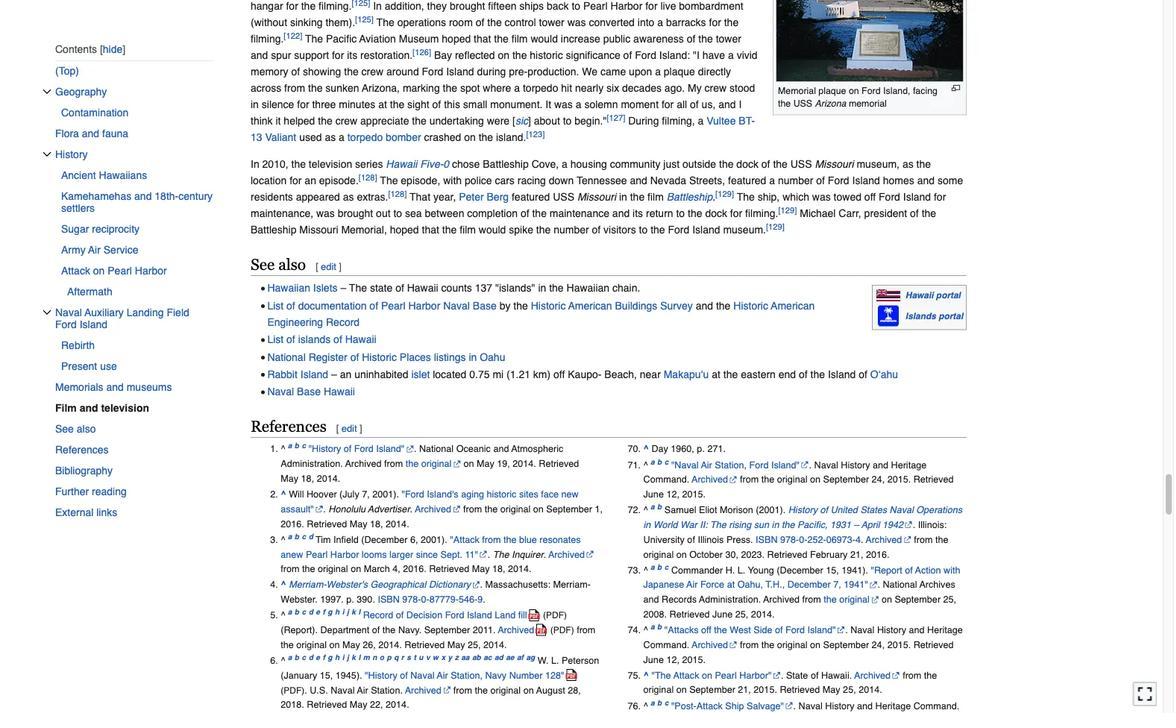 Task type: vqa. For each thing, say whether or not it's contained in the screenshot.
special
no



Task type: locate. For each thing, give the bounding box(es) containing it.
– left april
[[854, 520, 860, 531]]

2 e link from the top
[[316, 654, 320, 666]]

1 list from the top
[[268, 300, 284, 312]]

1 vertical spatial isbn link
[[378, 595, 400, 605]]

d for ^ a b c d e f g h i j k l m n o p q r s t u v w x y z aa ab ac ad ae af ag
[[309, 654, 313, 662]]

1 vertical spatial off
[[554, 369, 565, 380]]

b link for the c link under day
[[658, 458, 662, 470]]

1 horizontal spatial station,
[[715, 460, 747, 470]]

h link
[[335, 608, 340, 621], [335, 654, 340, 666]]

0 horizontal spatial 2016
[[281, 519, 302, 530]]

president
[[865, 207, 908, 219]]

on down number
[[524, 685, 534, 696]]

e inside ^ a b c d e f g h i j k l m n o p q r s t u v w x y z aa ab ac ad ae af ag
[[316, 654, 320, 662]]

pearl inside in addition, they brought fifteen ships back to pearl harbor for live bombardment (without sinking them).
[[584, 0, 608, 12]]

august
[[537, 685, 566, 696]]

2015 up samuel
[[683, 489, 704, 500]]

b link for the c link left of tim
[[295, 532, 299, 545]]

hawaiians
[[99, 169, 147, 181]]

list for list of documentation of pearl harbor naval base by the historic american buildings survey and the
[[268, 300, 284, 312]]

may up will
[[281, 473, 299, 484]]

[ right were
[[513, 115, 516, 127]]

a golden plaque on stone on the shore of ford island, with a white memorial bridge floating over the uss arizona image
[[776, 0, 964, 82]]

0 horizontal spatial an
[[305, 175, 316, 187]]

2 vertical spatial as
[[343, 191, 354, 203]]

dock
[[737, 158, 759, 170], [706, 207, 728, 219]]

c link left "post-
[[665, 699, 669, 712]]

0 horizontal spatial missouri
[[300, 224, 339, 236]]

portal for hawaii portal
[[937, 291, 961, 300]]

0 horizontal spatial would
[[479, 224, 506, 236]]

2014 up p
[[379, 640, 400, 651]]

x small image
[[43, 150, 52, 159], [43, 308, 52, 317]]

to inside in addition, they brought fifteen ships back to pearl harbor for live bombardment (without sinking them).
[[572, 0, 581, 12]]

ford down bay
[[422, 66, 444, 78]]

7, left 1941"
[[834, 580, 842, 591]]

1 vertical spatial [
[[316, 261, 319, 272]]

1 vertical spatial [128]
[[389, 189, 407, 199]]

the inside the from the original on august 28, 2018
[[475, 685, 488, 696]]

0 vertical spatial with
[[444, 175, 462, 187]]

and up visitors
[[613, 207, 630, 219]]

missouri inside [128] that year, peter berg featured uss missouri in the film battleship . [129]
[[578, 191, 617, 203]]

that inside the michael carr, president of the battleship missouri memorial, hoped that the film would spike the number of visitors to the ford island museum.
[[422, 224, 440, 236]]

2 vertical spatial [
[[337, 423, 339, 434]]

1 horizontal spatial the original
[[824, 595, 870, 605]]

"history inside '"history of naval air station, navy number 128" (pdf) . u.s. naval air station. archived'
[[365, 670, 398, 681]]

1 horizontal spatial references
[[251, 417, 327, 435]]

1 ^ a b from the top
[[644, 503, 662, 516]]

2 h from the top
[[335, 654, 340, 662]]

portal for islands portal
[[939, 311, 964, 321]]

2 vertical spatial film
[[460, 224, 476, 236]]

] for references
[[360, 423, 362, 434]]

of down barracks
[[687, 33, 696, 45]]

f for ^ a b c d e f g h i j k l m n o p q r s t u v w x y z aa ab ac ad ae af ag
[[323, 654, 325, 662]]

as for museum,
[[903, 158, 914, 170]]

of
[[476, 16, 485, 28], [687, 33, 696, 45], [624, 49, 632, 61], [291, 66, 300, 78], [433, 99, 441, 110], [691, 99, 699, 110], [762, 158, 771, 170], [817, 175, 826, 187], [521, 207, 530, 219], [911, 207, 919, 219], [592, 224, 601, 236], [396, 282, 404, 294], [287, 300, 295, 312], [370, 300, 379, 312], [287, 334, 295, 346], [334, 334, 342, 346], [351, 351, 359, 363], [800, 369, 808, 380], [859, 369, 868, 380], [344, 444, 352, 455], [821, 505, 829, 516], [688, 534, 696, 545], [906, 565, 914, 576], [396, 610, 404, 621], [776, 625, 783, 636], [372, 625, 380, 636], [811, 670, 819, 681], [400, 670, 408, 681]]

0-
[[800, 534, 808, 545], [421, 595, 430, 605]]

2 k from the top
[[352, 654, 356, 662]]

1931
[[831, 520, 852, 531]]

contamination
[[61, 107, 129, 119]]

2 horizontal spatial –
[[854, 520, 860, 531]]

the operations room of the control tower was converted into a barracks for the filming.
[[251, 16, 739, 45]]

islands
[[298, 334, 331, 346]]

0 vertical spatial (pdf)
[[544, 611, 567, 621]]

from the original on september 24, 2015 . retrieved june 12, 2015 .
[[644, 474, 954, 500], [644, 640, 954, 665]]

edit link for see also
[[321, 261, 337, 272]]

1 horizontal spatial isbn
[[756, 534, 778, 545]]

0 vertical spatial national
[[268, 351, 306, 363]]

1 i from the top
[[342, 608, 344, 617]]

edit for see also
[[321, 261, 337, 272]]

and down archives
[[910, 625, 925, 636]]

1 h link from the top
[[335, 608, 340, 621]]

h link for (report).
[[335, 608, 340, 621]]

of inside the pacific aviation museum hoped that the film would increase public awareness of the tower and spur support for its restoration.
[[687, 33, 696, 45]]

12, for "attacks off the west side of ford island"
[[667, 655, 680, 665]]

administration. for . national oceanic and atmospheric administration. archived from
[[281, 459, 343, 470]]

original up (2001).
[[778, 474, 808, 485]]

7,
[[362, 489, 370, 500], [834, 580, 842, 591]]

island down battleship link
[[693, 224, 721, 236]]

kamehamehas and 18th-century settlers
[[61, 190, 213, 214]]

administration. inside . national archives and records administration. archived from
[[700, 595, 762, 605]]

e link for from the original on may 26, 2014
[[316, 608, 320, 621]]

– right islets
[[341, 282, 347, 294]]

2 12, from the top
[[667, 655, 680, 665]]

which
[[783, 191, 810, 203]]

978-0-252-06973-4 link
[[781, 534, 861, 545]]

to
[[572, 0, 581, 12], [563, 115, 572, 127], [394, 207, 402, 219], [677, 207, 685, 219], [639, 224, 648, 236]]

record down p. 390.
[[363, 610, 394, 621]]

national up on may 19, 2014 . retrieved may 18, 2014 .
[[419, 444, 454, 455]]

^ a b c d
[[281, 532, 313, 545]]

1 horizontal spatial merriam-
[[554, 580, 591, 591]]

k
[[352, 608, 356, 617], [352, 654, 356, 662]]

0 horizontal spatial l.
[[552, 656, 559, 666]]

1 horizontal spatial the original link
[[824, 595, 880, 605]]

1 hawaiian from the left
[[268, 282, 311, 294]]

a link for the c link on top of (january b "link"
[[288, 654, 292, 666]]

1 horizontal spatial its
[[633, 207, 644, 219]]

television up episode.
[[309, 158, 353, 170]]

b link for the c link over japanese
[[658, 563, 662, 576]]

0 horizontal spatial 21,
[[739, 685, 752, 696]]

1 vertical spatial that
[[422, 224, 440, 236]]

0 vertical spatial hoped
[[442, 33, 471, 45]]

1 d link from the top
[[309, 532, 313, 545]]

1 horizontal spatial in
[[373, 0, 382, 12]]

0 vertical spatial featured
[[729, 175, 767, 187]]

0 vertical spatial g
[[328, 608, 333, 617]]

22,
[[370, 700, 383, 711]]

c link down day
[[665, 458, 669, 470]]

e up (january
[[316, 654, 320, 662]]

edit link for references
[[342, 423, 357, 434]]

references link
[[55, 440, 213, 460]]

2 l from the top
[[359, 654, 361, 662]]

i inside ^ a b c d e f g h i j k l m n o p q r s t u v w x y z aa ab ac ad ae af ag
[[342, 654, 344, 662]]

of up pacific,
[[821, 505, 829, 516]]

ford up president at the top right of the page
[[879, 191, 901, 203]]

24, for "attacks off the west side of ford island"
[[872, 640, 885, 651]]

b link down webster.
[[295, 608, 299, 621]]

down
[[549, 175, 574, 187]]

a inside used as a torpedo bomber crashed on the island. [123]
[[339, 131, 345, 143]]

would down completion
[[479, 224, 506, 236]]

1 from the original on september 24, 2015 . retrieved june 12, 2015 . from the top
[[644, 474, 954, 500]]

present use
[[61, 360, 117, 372]]

3 d from the top
[[309, 654, 313, 662]]

minutes
[[339, 99, 376, 110]]

3 d link from the top
[[309, 654, 313, 666]]

isbn
[[756, 534, 778, 545], [378, 595, 400, 605]]

film down control
[[512, 33, 528, 45]]

0 vertical spatial film
[[512, 33, 528, 45]]

for down pacific
[[332, 49, 344, 61]]

b down webster.
[[295, 608, 299, 617]]

may up z in the bottom left of the page
[[448, 640, 465, 651]]

g inside ^ a b c d e f g h i j k l
[[328, 608, 333, 617]]

.
[[713, 191, 716, 203], [414, 444, 417, 455], [534, 459, 537, 470], [810, 460, 812, 470], [338, 473, 341, 484], [909, 474, 912, 485], [704, 489, 706, 500], [323, 504, 326, 515], [410, 504, 413, 515], [302, 519, 304, 530], [407, 519, 410, 530], [913, 520, 916, 531], [861, 534, 864, 545], [488, 549, 491, 560], [544, 549, 547, 560], [763, 549, 765, 560], [888, 549, 890, 560], [424, 564, 427, 575], [529, 564, 532, 575], [480, 580, 483, 591], [878, 580, 881, 591], [483, 595, 486, 605], [665, 609, 667, 620], [773, 609, 775, 620], [846, 625, 849, 636], [909, 640, 912, 651], [400, 640, 402, 651], [505, 640, 507, 651], [704, 655, 706, 665], [782, 670, 784, 681], [775, 685, 778, 696], [880, 685, 883, 696], [305, 685, 307, 696], [302, 700, 304, 711], [407, 700, 410, 711], [794, 701, 797, 712]]

b link up (january
[[295, 654, 299, 666]]

listings
[[434, 351, 466, 363]]

1 24, from the top
[[872, 474, 885, 485]]

2 d link from the top
[[309, 608, 313, 621]]

room
[[449, 16, 473, 28]]

anew
[[281, 549, 303, 560]]

^ inside ^ a b c d e f g h i j k l
[[281, 610, 285, 621]]

d up (january
[[309, 654, 313, 662]]

1 vertical spatial number
[[554, 224, 589, 236]]

1 vertical spatial 0-
[[421, 595, 430, 605]]

awareness
[[634, 33, 684, 45]]

vultee
[[707, 115, 736, 127]]

naval inside list of islands of hawaii national register of historic places listings in oahu rabbit island – an uninhabited islet located 0.75 mi (1.21 km) off kaupo- beach, near makapuʻu at the eastern end of the island of oʻahu naval base hawaii
[[268, 386, 294, 398]]

the inside from the original on september 1, 2016
[[485, 504, 498, 515]]

hawaii portal link
[[906, 291, 961, 300]]

the up 'extras.'
[[380, 175, 398, 187]]

f inside ^ a b c d e f g h i j k l
[[323, 608, 325, 617]]

history of united states naval operations in world war ii: the rising sun in the pacific, 1931 – april 1942 link
[[644, 505, 963, 531]]

naval up united
[[815, 460, 839, 470]]

0 horizontal spatial 0-
[[421, 595, 430, 605]]

"history for ford
[[309, 444, 341, 455]]

think
[[251, 115, 273, 127]]

the inside the operations room of the control tower was converted into a barracks for the filming.
[[377, 16, 395, 28]]

2 g from the top
[[328, 654, 333, 662]]

[129] down ship,
[[767, 222, 785, 232]]

naval base hawaii link
[[268, 386, 355, 398]]

1 l from the top
[[359, 608, 361, 617]]

in inside bay reflected on the historic significance of ford island: "i have a vivid memory of showing the crew around ford island during pre-production. we came upon a plaque directly across from the sunken arizona, marking the spot where a torpedo hit nearly six decades ago. my crew stood in silence for three minutes at the sight of this small monument. it was a solemn moment for all of us, and i think it helped the crew appreciate the undertaking were  [
[[251, 99, 259, 110]]

1 horizontal spatial see also
[[251, 255, 306, 273]]

island" up (2001).
[[772, 460, 800, 470]]

helped
[[284, 115, 315, 127]]

administration. inside . national oceanic and atmospheric administration. archived from
[[281, 459, 343, 470]]

the inside museum, as the location for an episode.
[[917, 158, 932, 170]]

edit for references
[[342, 423, 357, 434]]

aa link
[[461, 654, 470, 666]]

2 i from the top
[[342, 654, 344, 662]]

1 k from the top
[[352, 608, 356, 617]]

1 vertical spatial portal
[[939, 311, 964, 321]]

isbn for isbn 978-0-87779-546-9 .
[[378, 595, 400, 605]]

plaque up the ago.
[[664, 66, 696, 78]]

1 horizontal spatial with
[[944, 565, 961, 576]]

18, inside . the inquirer . archived from the original on march 4, 2016 . retrieved may 18, 2014 .
[[493, 564, 506, 575]]

a link for b "link" over the world
[[651, 503, 655, 516]]

1945).
[[336, 670, 362, 681]]

fifteen
[[488, 0, 517, 12]]

and inside . national oceanic and atmospheric administration. archived from
[[494, 444, 509, 455]]

(pdf) for (pdf)
[[551, 625, 575, 636]]

0 horizontal spatial hoped
[[390, 224, 419, 236]]

0 vertical spatial g link
[[328, 608, 333, 621]]

memorial plaque on ford island, facing the uss
[[779, 85, 938, 109]]

harbor inside "attack from the blue resonates anew pearl harbor looms larger since sept. 11"
[[331, 549, 359, 560]]

merriam-webster's geographical dictionary link
[[289, 580, 480, 591]]

(pdf) for (pdf) (report). department of the navy. september 2011. archived
[[544, 611, 567, 621]]

[ edit ] for references
[[337, 423, 362, 434]]

may inside . the inquirer . archived from the original on march 4, 2016 . retrieved may 18, 2014 .
[[472, 564, 490, 575]]

2 vertical spatial heritage
[[876, 701, 912, 712]]

15, up u.s.
[[320, 670, 333, 681]]

1 vertical spatial 2016
[[867, 549, 888, 560]]

a inside ^ a b c d
[[288, 532, 292, 541]]

from the original on september 21, 2015
[[644, 670, 938, 696]]

0 vertical spatial h link
[[335, 608, 340, 621]]

of right end
[[800, 369, 808, 380]]

of inside history of united states naval operations in world war ii: the rising sun in the pacific, 1931 – april 1942
[[821, 505, 829, 516]]

(december
[[361, 534, 408, 545], [777, 565, 824, 576]]

american left buildings
[[569, 300, 613, 312]]

252-
[[808, 534, 827, 545]]

of right president at the top right of the page
[[911, 207, 919, 219]]

24, for "naval air station, ford island"
[[872, 474, 885, 485]]

historic inside list of islands of hawaii national register of historic places listings in oahu rabbit island – an uninhabited islet located 0.75 mi (1.21 km) off kaupo- beach, near makapuʻu at the eastern end of the island of oʻahu naval base hawaii
[[362, 351, 397, 363]]

pacific,
[[798, 520, 828, 531]]

1 merriam- from the left
[[289, 580, 327, 591]]

station, down aa link at the bottom left
[[451, 670, 483, 681]]

12, for "naval air station, ford island"
[[667, 489, 680, 500]]

retrieved down u.s.
[[307, 700, 347, 711]]

h
[[335, 608, 340, 617], [335, 654, 340, 662]]

blue
[[520, 534, 537, 545]]

. national archives and records administration. archived from
[[644, 580, 956, 605]]

for up helped
[[297, 99, 309, 110]]

978- for 252-
[[781, 534, 800, 545]]

island" up on may 19, 2014 . retrieved may 18, 2014 .
[[376, 444, 405, 455]]

15, inside w. l. peterson (january 15, 1945).
[[320, 670, 333, 681]]

streets,
[[690, 175, 726, 187]]

list inside list of islands of hawaii national register of historic places listings in oahu rabbit island – an uninhabited islet located 0.75 mi (1.21 km) off kaupo- beach, near makapuʻu at the eastern end of the island of oʻahu naval base hawaii
[[268, 334, 284, 346]]

1 vertical spatial edit
[[342, 423, 357, 434]]

retrieved up tim
[[307, 519, 347, 530]]

a inside ^ a b c d e f g h i j k l m n o p q r s t u v w x y z aa ab ac ad ae af ag
[[288, 654, 292, 662]]

a link down "the
[[651, 699, 655, 712]]

12, up samuel
[[667, 489, 680, 500]]

2014 inside from the original on may 26, 2014
[[379, 640, 400, 651]]

archived
[[345, 459, 382, 470], [692, 474, 729, 485], [415, 504, 452, 515], [866, 534, 903, 545], [549, 549, 585, 560], [764, 595, 800, 605], [498, 625, 535, 636], [692, 640, 729, 651], [855, 670, 891, 681], [405, 685, 442, 696]]

0 horizontal spatial isbn link
[[378, 595, 400, 605]]

the inside history of united states naval operations in world war ii: the rising sun in the pacific, 1931 – april 1942
[[711, 520, 727, 531]]

dock up ship,
[[737, 158, 759, 170]]

1 vertical spatial at
[[712, 369, 721, 380]]

2 24, from the top
[[872, 640, 885, 651]]

h inside ^ a b c d e f g h i j k l m n o p q r s t u v w x y z aa ab ac ad ae af ag
[[335, 654, 340, 662]]

1 e from the top
[[316, 608, 320, 617]]

g for ^ a b c d e f g h i j k l m n o p q r s t u v w x y z aa ab ac ad ae af ag
[[328, 654, 333, 662]]

1 h from the top
[[335, 608, 340, 617]]

further reading link
[[55, 481, 213, 502]]

a link up japanese
[[651, 563, 655, 576]]

d inside ^ a b c d e f g h i j k l m n o p q r s t u v w x y z aa ab ac ad ae af ag
[[309, 654, 313, 662]]

. inside [128] that year, peter berg featured uss missouri in the film battleship . [129]
[[713, 191, 716, 203]]

islets
[[313, 282, 338, 294]]

historic
[[530, 49, 563, 61], [487, 489, 517, 500]]

hoped inside the michael carr, president of the battleship missouri memorial, hoped that the film would spike the number of visitors to the ford island museum.
[[390, 224, 419, 236]]

of inside . illinois: university of illinois press.
[[688, 534, 696, 545]]

base down "137"
[[473, 300, 497, 312]]

march
[[364, 564, 390, 575]]

d inside ^ a b c d
[[309, 532, 313, 541]]

. naval history and heritage command. for side
[[644, 625, 964, 651]]

original down 1941"
[[840, 595, 870, 605]]

0 horizontal spatial battleship
[[251, 224, 297, 236]]

^ up (report).
[[281, 610, 285, 621]]

retrieved inside . the inquirer . archived from the original on march 4, 2016 . retrieved may 18, 2014 .
[[429, 564, 470, 575]]

0 horizontal spatial number
[[554, 224, 589, 236]]

c inside ^ a b c d
[[302, 532, 306, 541]]

1 horizontal spatial –
[[341, 282, 347, 294]]

plaque inside bay reflected on the historic significance of ford island: "i have a vivid memory of showing the crew around ford island during pre-production. we came upon a plaque directly across from the sunken arizona, marking the spot where a torpedo hit nearly six decades ago. my crew stood in silence for three minutes at the sight of this small monument. it was a solemn moment for all of us, and i think it helped the crew appreciate the undertaking were  [
[[664, 66, 696, 78]]

24,
[[872, 474, 885, 485], [872, 640, 885, 651]]

administration. up hoover
[[281, 459, 343, 470]]

on may 19, 2014 . retrieved may 18, 2014 .
[[281, 459, 579, 484]]

administration. for . national archives and records administration. archived from
[[700, 595, 762, 605]]

0 vertical spatial [128] link
[[359, 173, 377, 182]]

1 horizontal spatial ]
[[360, 423, 362, 434]]

1 x small image from the top
[[43, 150, 52, 159]]

in inside [128] that year, peter berg featured uss missouri in the film battleship . [129]
[[620, 191, 628, 203]]

1 vertical spatial film
[[648, 191, 664, 203]]

0 vertical spatial the original link
[[406, 459, 461, 470]]

1 g from the top
[[328, 608, 333, 617]]

bombardment
[[680, 0, 744, 12]]

from inside from the original on september 1, 2016
[[464, 504, 482, 515]]

1 vertical spatial battleship
[[667, 191, 713, 203]]

i
[[739, 99, 742, 110]]

also up 'hawaiian islets' link
[[279, 255, 306, 273]]

and inside "the ship, which was towed off ford island for maintenance, was brought out to sea between completion of the maintenance and its return to the dock for filming."
[[613, 207, 630, 219]]

uss inside memorial plaque on ford island, facing the uss
[[794, 98, 813, 109]]

l inside ^ a b c d e f g h i j k l m n o p q r s t u v w x y z aa ab ac ad ae af ag
[[359, 654, 361, 662]]

base inside list of islands of hawaii national register of historic places listings in oahu rabbit island – an uninhabited islet located 0.75 mi (1.21 km) off kaupo- beach, near makapuʻu at the eastern end of the island of oʻahu naval base hawaii
[[297, 386, 321, 398]]

l. inside w. l. peterson (january 15, 1945).
[[552, 656, 559, 666]]

portal up the islands portal 'link' on the top of the page
[[937, 291, 961, 300]]

0 vertical spatial in
[[373, 0, 382, 12]]

1 k link from the top
[[352, 608, 356, 621]]

2 f from the top
[[323, 654, 325, 662]]

1 vertical spatial historic
[[487, 489, 517, 500]]

visitors
[[604, 224, 637, 236]]

1 vertical spatial list
[[268, 334, 284, 346]]

2 d from the top
[[309, 608, 313, 617]]

] up '[123]' link
[[529, 115, 531, 127]]

2 e from the top
[[316, 654, 320, 662]]

u.s.
[[310, 685, 328, 696]]

may inside from the original on may 26, 2014
[[343, 640, 360, 651]]

2016 inside from the original on september 1, 2016
[[281, 519, 302, 530]]

peter
[[459, 191, 484, 203]]

0 horizontal spatial as
[[325, 131, 336, 143]]

b up (january
[[295, 654, 299, 662]]

0 horizontal spatial brought
[[338, 207, 373, 219]]

e inside ^ a b c d e f g h i j k l
[[316, 608, 320, 617]]

michael carr, president of the battleship missouri memorial, hoped that the film would spike the number of visitors to the ford island museum.
[[251, 207, 937, 236]]

a up the world
[[651, 503, 655, 512]]

barracks
[[667, 16, 707, 28]]

1 vertical spatial k
[[352, 654, 356, 662]]

on inside the from the original on august 28, 2018
[[524, 685, 534, 696]]

landing
[[127, 307, 164, 319]]

l. right h. at the bottom of page
[[738, 565, 746, 576]]

would inside the pacific aviation museum hoped that the film would increase public awareness of the tower and spur support for its restoration.
[[531, 33, 558, 45]]

spike
[[509, 224, 534, 236]]

vultee bt- 13 valiant link
[[251, 115, 756, 143]]

0 horizontal spatial american
[[569, 300, 613, 312]]

the up aviation
[[377, 16, 395, 28]]

0 vertical spatial torpedo
[[523, 82, 559, 94]]

2 vertical spatial d link
[[309, 654, 313, 666]]

national inside . national oceanic and atmospheric administration. archived from
[[419, 444, 454, 455]]

1 horizontal spatial hoped
[[442, 33, 471, 45]]

0 vertical spatial base
[[473, 300, 497, 312]]

on down army air service
[[93, 265, 105, 277]]

2 merriam- from the left
[[554, 580, 591, 591]]

original down navy
[[491, 685, 521, 696]]

b link for the c link on top of will
[[295, 442, 299, 455]]

the original up island's on the bottom left
[[406, 459, 452, 470]]

0 horizontal spatial featured
[[512, 191, 550, 203]]

2015 up salvage"
[[754, 685, 775, 696]]

k inside ^ a b c d e f g h i j k l m n o p q r s t u v w x y z aa ab ac ad ae af ag
[[352, 654, 356, 662]]

1 12, from the top
[[667, 489, 680, 500]]

1 d from the top
[[309, 532, 313, 541]]

x small image for naval auxiliary landing field ford island
[[43, 308, 52, 317]]

2 american from the left
[[771, 300, 815, 312]]

museums
[[127, 381, 172, 393]]

were
[[487, 115, 510, 127]]

ancient
[[61, 169, 96, 181]]

harbor"
[[740, 670, 772, 681]]

the
[[377, 16, 395, 28], [305, 33, 323, 45], [380, 175, 398, 187], [737, 191, 755, 203], [349, 282, 367, 294], [711, 520, 727, 531], [493, 549, 509, 560]]

a up (january
[[288, 654, 292, 662]]

september inside from the original on september 1, 2016
[[547, 504, 593, 515]]

of up spike
[[521, 207, 530, 219]]

and
[[251, 49, 268, 61], [719, 99, 736, 110], [82, 128, 99, 139], [630, 175, 648, 187], [918, 175, 935, 187], [134, 190, 152, 202], [613, 207, 630, 219], [696, 300, 714, 312], [106, 381, 124, 393], [80, 402, 98, 414], [494, 444, 509, 455], [873, 460, 889, 470], [644, 595, 660, 605], [910, 625, 925, 636], [858, 701, 873, 712]]

hawaii up islands
[[906, 291, 934, 300]]

for inside the pacific aviation museum hoped that the film would increase public awareness of the tower and spur support for its restoration.
[[332, 49, 344, 61]]

0 vertical spatial television
[[309, 158, 353, 170]]

island left "oʻahu"
[[829, 369, 856, 380]]

memory
[[251, 66, 289, 78]]

(january
[[281, 670, 318, 681]]

list for list of islands of hawaii national register of historic places listings in oahu rabbit island – an uninhabited islet located 0.75 mi (1.21 km) off kaupo- beach, near makapuʻu at the eastern end of the island of oʻahu naval base hawaii
[[268, 334, 284, 346]]

2 vertical spatial off
[[702, 625, 712, 636]]

filming. down ship,
[[746, 207, 779, 219]]

g inside ^ a b c d e f g h i j k l m n o p q r s t u v w x y z aa ab ac ad ae af ag
[[328, 654, 333, 662]]

c inside ^ a b c d e f g h i j k l
[[302, 608, 306, 617]]

missouri up the towed
[[815, 158, 854, 170]]

2 ^ a b from the top
[[644, 623, 662, 636]]

1 g link from the top
[[328, 608, 333, 621]]

inquirer
[[512, 549, 544, 560]]

attack for "the
[[674, 670, 700, 681]]

on inside from the original on september 1, 2016
[[534, 504, 544, 515]]

since
[[416, 549, 438, 560]]

history inside history of united states naval operations in world war ii: the rising sun in the pacific, 1931 – april 1942
[[789, 505, 818, 516]]

1 horizontal spatial edit link
[[342, 423, 357, 434]]

cove,
[[532, 158, 559, 170]]

"history of naval air station, navy number 128" (pdf) . u.s. naval air station. archived
[[281, 670, 565, 696]]

l for ^ a b c d e f g h i j k l m n o p q r s t u v w x y z aa ab ac ad ae af ag
[[359, 654, 361, 662]]

history for "post-attack ship salvage"
[[826, 701, 855, 712]]

] for see also
[[339, 261, 342, 272]]

2001). for 6,
[[421, 534, 448, 545]]

^ left "post-
[[644, 701, 648, 712]]

i inside ^ a b c d e f g h i j k l
[[342, 608, 344, 617]]

of right register
[[351, 351, 359, 363]]

the inside the pacific aviation museum hoped that the film would increase public awareness of the tower and spur support for its restoration.
[[305, 33, 323, 45]]

1 e link from the top
[[316, 608, 320, 621]]

^ a b c for on may 19, 2014 . retrieved may 18, 2014 .
[[281, 442, 306, 455]]

1 vertical spatial . naval history and heritage command.
[[644, 625, 964, 651]]

april
[[862, 520, 881, 531]]

1 horizontal spatial 2001).
[[421, 534, 448, 545]]

0- up decision on the left bottom
[[421, 595, 430, 605]]

1 horizontal spatial [128]
[[389, 189, 407, 199]]

l down p. 390.
[[359, 608, 361, 617]]

0 vertical spatial see
[[251, 255, 275, 273]]

2 list from the top
[[268, 334, 284, 346]]

icon image
[[879, 306, 899, 327]]

monument.
[[491, 99, 543, 110]]

0 vertical spatial l
[[359, 608, 361, 617]]

i down 1997.
[[342, 608, 344, 617]]

x small image
[[43, 87, 52, 96]]

0 horizontal spatial "history
[[309, 444, 341, 455]]

archived link down w. l. peterson (january 15, 1945).
[[405, 685, 451, 696]]

brought up the 'memorial,'
[[338, 207, 373, 219]]

^ up (january
[[281, 656, 285, 666]]

1 vertical spatial as
[[903, 158, 914, 170]]

2 x small image from the top
[[43, 308, 52, 317]]

2 j from the top
[[347, 654, 349, 662]]

0 horizontal spatial historic
[[487, 489, 517, 500]]

. naval history and heritage command. for island"
[[644, 460, 927, 485]]

of inside the operations room of the control tower was converted into a barracks for the filming.
[[476, 16, 485, 28]]

0 horizontal spatial that
[[422, 224, 440, 236]]

command. for side
[[644, 640, 690, 651]]

0 horizontal spatial dock
[[706, 207, 728, 219]]

historic american engineering record link
[[268, 300, 815, 328]]

0 vertical spatial ^ a b
[[644, 503, 662, 516]]

0 vertical spatial j
[[347, 608, 349, 617]]

k link for of
[[352, 654, 356, 666]]

2001). up since
[[421, 534, 448, 545]]

1 j from the top
[[347, 608, 349, 617]]

d link for w. l. peterson (january 15, 1945).
[[309, 654, 313, 666]]

4,
[[393, 564, 401, 575]]

1 vertical spatial also
[[77, 423, 96, 435]]

2 horizontal spatial off
[[865, 191, 877, 203]]

ships
[[520, 0, 544, 12]]

day
[[652, 444, 669, 455]]

original inside from the original on october 30, 2023
[[644, 549, 674, 560]]

merriam- down resonates
[[554, 580, 591, 591]]

at inside list of islands of hawaii national register of historic places listings in oahu rabbit island – an uninhabited islet located 0.75 mi (1.21 km) off kaupo- beach, near makapuʻu at the eastern end of the island of oʻahu naval base hawaii
[[712, 369, 721, 380]]

museum
[[399, 33, 439, 45]]

. inside '"history of naval air station, navy number 128" (pdf) . u.s. naval air station. archived'
[[305, 685, 307, 696]]

history for "naval air station, ford island"
[[842, 460, 871, 470]]

hawaiian up engineering at the left of the page
[[268, 282, 311, 294]]

2 g link from the top
[[328, 654, 333, 666]]

2 h link from the top
[[335, 654, 340, 666]]

1 horizontal spatial tower
[[716, 33, 742, 45]]

2014 down advertiser
[[386, 519, 407, 530]]

and down the . state of hawaii. archived
[[858, 701, 873, 712]]

l inside ^ a b c d e f g h i j k l
[[359, 608, 361, 617]]

memorials
[[55, 381, 103, 393]]

h link down 1997.
[[335, 608, 340, 621]]

0 vertical spatial plaque
[[664, 66, 696, 78]]

return
[[646, 207, 674, 219]]

1 horizontal spatial would
[[531, 33, 558, 45]]

1 f from the top
[[323, 608, 325, 617]]

the inside "attack from the blue resonates anew pearl harbor looms larger since sept. 11"
[[504, 534, 517, 545]]

crew up arizona,
[[362, 66, 384, 78]]

1 vertical spatial "history
[[365, 670, 398, 681]]

j
[[347, 608, 349, 617], [347, 654, 349, 662]]

j inside ^ a b c d e f g h i j k l
[[347, 608, 349, 617]]

decades
[[623, 82, 662, 94]]

fullscreen image
[[1138, 687, 1153, 702]]

[128] link
[[359, 173, 377, 182], [389, 189, 407, 199]]

a down 2008
[[651, 623, 655, 632]]

d for ^ a b c d
[[309, 532, 313, 541]]

0 vertical spatial d link
[[309, 532, 313, 545]]

0 horizontal spatial off
[[554, 369, 565, 380]]

1 vertical spatial see also
[[55, 423, 96, 435]]

1 vertical spatial 15,
[[320, 670, 333, 681]]

as inside the episode, with police cars racing down tennessee and nevada streets, featured a number of ford island homes and some residents appeared as extras.
[[343, 191, 354, 203]]

l for ^ a b c d e f g h i j k l
[[359, 608, 361, 617]]

a link for b "link" for the c link on the left of "post-
[[651, 699, 655, 712]]

1 vertical spatial isbn
[[378, 595, 400, 605]]

^ a b c for .
[[644, 563, 669, 576]]

2 from the original on september 24, 2015 . retrieved june 12, 2015 . from the top
[[644, 640, 954, 665]]

in inside in addition, they brought fifteen ships back to pearl harbor for live bombardment (without sinking them).
[[373, 0, 382, 12]]

2 k link from the top
[[352, 654, 356, 666]]

ford down 87779-
[[445, 610, 465, 621]]

d for ^ a b c d e f g h i j k l
[[309, 608, 313, 617]]

naval down 1945).
[[331, 685, 355, 696]]

0 vertical spatial tower
[[539, 16, 565, 28]]

0 horizontal spatial edit link
[[321, 261, 337, 272]]

air inside "report of action with japanese air force at oahu, t.h., december 7, 1941"
[[687, 580, 698, 591]]

kamehamehas and 18th-century settlers link
[[61, 186, 213, 219]]

on up commander
[[677, 549, 687, 560]]

history for "attacks off the west side of ford island"
[[878, 625, 907, 636]]

1 vertical spatial h link
[[335, 654, 340, 666]]

battleship down streets,
[[667, 191, 713, 203]]

[122]
[[284, 31, 303, 41]]



Task type: describe. For each thing, give the bounding box(es) containing it.
massachusetts:
[[486, 580, 551, 591]]

. the inquirer . archived from the original on march 4, 2016 . retrieved may 18, 2014 .
[[281, 549, 585, 575]]

b inside ^ a b c d e f g h i j k l
[[295, 608, 299, 617]]

june for "attacks
[[644, 655, 664, 665]]

naval inside history of united states naval operations in world war ii: the rising sun in the pacific, 1931 – april 1942
[[890, 505, 914, 516]]

harbor inside in addition, they brought fifteen ships back to pearl harbor for live bombardment (without sinking them).
[[611, 0, 643, 12]]

. inside . massachusetts: merriam- webster. 1997. p. 390.
[[480, 580, 483, 591]]

ford up (july
[[354, 444, 374, 455]]

its inside the pacific aviation museum hoped that the film would increase public awareness of the tower and spur support for its restoration.
[[347, 49, 358, 61]]

sunken
[[326, 82, 359, 94]]

list of documentation of pearl harbor naval base by the historic american buildings survey and the
[[268, 300, 734, 312]]

^ link left day
[[644, 444, 649, 455]]

of up register
[[334, 334, 342, 346]]

archived down island's on the bottom left
[[415, 504, 452, 515]]

uss inside [128] that year, peter berg featured uss missouri in the film battleship . [129]
[[553, 191, 575, 203]]

bibliography
[[55, 465, 113, 477]]

hide
[[103, 43, 123, 55]]

0 horizontal spatial (december
[[361, 534, 408, 545]]

1 horizontal spatial off
[[702, 625, 712, 636]]

h link for of
[[335, 654, 340, 666]]

j for ^ a b c d e f g h i j k l
[[347, 608, 349, 617]]

b link for the c link under webster.
[[295, 608, 299, 621]]

isbn for isbn 978-0-252-06973-4 . archived
[[756, 534, 778, 545]]

the inside from the original on october 30, 2023
[[936, 534, 949, 545]]

this
[[444, 99, 461, 110]]

0- for 87779-
[[421, 595, 430, 605]]

1 vertical spatial crew
[[705, 82, 727, 94]]

b up japanese
[[658, 563, 662, 572]]

department
[[321, 625, 370, 636]]

nearly
[[576, 82, 604, 94]]

h for ^ a b c d e f g h i j k l
[[335, 608, 340, 617]]

^ a b c left "post-
[[644, 699, 669, 712]]

retrieved down state at bottom
[[780, 685, 821, 696]]

on up history of united states naval operations in world war ii: the rising sun in the pacific, 1931 – april 1942
[[811, 474, 821, 485]]

naval down 1941"
[[851, 625, 875, 636]]

from inside . national oceanic and atmospheric administration. archived from
[[384, 459, 403, 470]]

original inside from the original on september 21, 2015
[[644, 685, 674, 696]]

of down state in the top left of the page
[[370, 300, 379, 312]]

aging
[[461, 489, 484, 500]]

with inside "report of action with japanese air force at oahu, t.h., december 7, 1941"
[[944, 565, 961, 576]]

salvage"
[[747, 701, 785, 712]]

heritage for "naval air station, ford island"
[[892, 460, 927, 470]]

0 vertical spatial 15,
[[827, 565, 840, 576]]

the inside history of united states naval operations in world war ii: the rising sun in the pacific, 1931 – april 1942
[[782, 520, 795, 531]]

june for "naval
[[644, 489, 664, 500]]

also inside see also link
[[77, 423, 96, 435]]

0 vertical spatial isbn link
[[756, 534, 778, 545]]

0 horizontal spatial see also
[[55, 423, 96, 435]]

e for ^ a b c d e f g h i j k l
[[316, 608, 320, 617]]

[128] for [128]
[[359, 173, 377, 182]]

flag image
[[876, 289, 902, 302]]

"history for naval
[[365, 670, 398, 681]]

a up will
[[288, 442, 292, 451]]

dock inside "the ship, which was towed off ford island for maintenance, was brought out to sea between completion of the maintenance and its return to the dock for filming."
[[706, 207, 728, 219]]

resonates
[[540, 534, 581, 545]]

a right upon
[[656, 66, 661, 78]]

production.
[[528, 66, 580, 78]]

e link for from the original on august 28, 2018
[[316, 654, 320, 666]]

extras.
[[357, 191, 389, 203]]

my
[[688, 82, 702, 94]]

c link left tim
[[302, 532, 306, 545]]

in inside list of islands of hawaii national register of historic places listings in oahu rabbit island – an uninhabited islet located 0.75 mi (1.21 km) off kaupo- beach, near makapuʻu at the eastern end of the island of oʻahu naval base hawaii
[[469, 351, 477, 363]]

0 horizontal spatial crew
[[336, 115, 358, 127]]

television inside "link"
[[101, 402, 149, 414]]

(1.21 km)
[[507, 369, 551, 380]]

of down maintenance
[[592, 224, 601, 236]]

a link for b "link" associated with the c link on top of will
[[288, 442, 292, 455]]

1 vertical spatial [128] link
[[389, 189, 407, 199]]

1 vertical spatial june
[[713, 609, 733, 620]]

1 horizontal spatial base
[[473, 300, 497, 312]]

b inside ^ a b c d
[[295, 532, 299, 541]]

air right army
[[88, 244, 101, 256]]

film inside the michael carr, president of the battleship missouri memorial, hoped that the film would spike the number of visitors to the ford island museum.
[[460, 224, 476, 236]]

hoped inside the pacific aviation museum hoped that the film would increase public awareness of the tower and spur support for its restoration.
[[442, 33, 471, 45]]

^ a b c for from the original on september 24, 2015 . retrieved june 12, 2015 .
[[644, 458, 669, 470]]

chose
[[452, 158, 480, 170]]

[ inside bay reflected on the historic significance of ford island: "i have a vivid memory of showing the crew around ford island during pre-production. we came upon a plaque directly across from the sunken arizona, marking the spot where a torpedo hit nearly six decades ago. my crew stood in silence for three minutes at the sight of this small monument. it was a solemn moment for all of us, and i think it helped the crew appreciate the undertaking were  [
[[513, 115, 516, 127]]

2014 right 19,
[[513, 459, 534, 470]]

would inside the michael carr, president of the battleship missouri memorial, hoped that the film would spike the number of visitors to the ford island museum.
[[479, 224, 506, 236]]

pearl left the harbor"
[[715, 670, 737, 681]]

2014 up hoover
[[317, 473, 338, 484]]

its inside "the ship, which was towed off ford island for maintenance, was brought out to sea between completion of the maintenance and its return to the dock for filming."
[[633, 207, 644, 219]]

1 vertical spatial . retrieved may 25, 2014 .
[[775, 685, 883, 696]]

. inside . national archives and records administration. archived from
[[878, 580, 881, 591]]

1997.
[[320, 595, 344, 605]]

c link up will
[[302, 442, 306, 455]]

historic inside historic american engineering record
[[734, 300, 769, 312]]

the left state in the top left of the page
[[349, 282, 367, 294]]

1 american from the left
[[569, 300, 613, 312]]

1 vertical spatial see
[[55, 423, 74, 435]]

japanese
[[644, 580, 685, 591]]

[125]
[[355, 15, 374, 24]]

pre-
[[509, 66, 528, 78]]

the inside (pdf) (report). department of the navy. september 2011. archived
[[383, 625, 396, 636]]

sic ] about to begin." [127] during filming, a
[[516, 113, 707, 127]]

side
[[754, 625, 773, 636]]

[128] that year, peter berg featured uss missouri in the film battleship . [129]
[[389, 189, 735, 203]]

2 vertical spatial [129] link
[[767, 222, 785, 232]]

the inside "the ship, which was towed off ford island for maintenance, was brought out to sea between completion of the maintenance and its return to the dock for filming."
[[737, 191, 755, 203]]

ford inside 'naval auxiliary landing field ford island'
[[55, 319, 77, 331]]

[ for see also
[[316, 261, 319, 272]]

1 horizontal spatial l.
[[738, 565, 746, 576]]

original up island's on the bottom left
[[422, 459, 452, 470]]

r link
[[402, 654, 404, 666]]

significance
[[566, 49, 621, 61]]

2015 up 1942
[[888, 474, 909, 485]]

history link
[[55, 144, 213, 165]]

7, inside "report of action with japanese air force at oahu, t.h., december 7, 1941"
[[834, 580, 842, 591]]

^ a b c d e f g h i j k l
[[281, 608, 361, 621]]

of inside "the ship, which was towed off ford island for maintenance, was brought out to sea between completion of the maintenance and its return to the dock for filming."
[[521, 207, 530, 219]]

battleship inside [128] that year, peter berg featured uss missouri in the film battleship . [129]
[[667, 191, 713, 203]]

off inside list of islands of hawaii national register of historic places listings in oahu rabbit island – an uninhabited islet located 0.75 mi (1.21 km) off kaupo- beach, near makapuʻu at the eastern end of the island of oʻahu naval base hawaii
[[554, 369, 565, 380]]

tim infield (december 6, 2001).
[[316, 534, 450, 545]]

film inside the pacific aviation museum hoped that the film would increase public awareness of the tower and spur support for its restoration.
[[512, 33, 528, 45]]

honolulu
[[329, 504, 366, 515]]

a link for b "link" associated with the c link left of tim
[[288, 532, 292, 545]]

archived link down resonates
[[549, 549, 595, 560]]

a link for the c link under day's b "link"
[[651, 458, 655, 470]]

off inside "the ship, which was towed off ford island for maintenance, was brought out to sea between completion of the maintenance and its return to the dock for filming."
[[865, 191, 877, 203]]

from inside from the original on september 21, 2015
[[903, 670, 922, 681]]

in for addition,
[[373, 0, 382, 12]]

an inside museum, as the location for an episode.
[[305, 175, 316, 187]]

island up 2011.
[[467, 610, 492, 621]]

"report of action with japanese air force at oahu, t.h., december 7, 1941"
[[644, 565, 961, 591]]

2011.
[[473, 625, 496, 636]]

from inside from the original on october 30, 2023
[[915, 534, 934, 545]]

command. for island"
[[644, 474, 690, 485]]

national for . national oceanic and atmospheric administration. archived from
[[419, 444, 454, 455]]

the inside the episode, with police cars racing down tennessee and nevada streets, featured a number of ford island homes and some residents appeared as extras.
[[380, 175, 398, 187]]

b down 2008
[[658, 623, 662, 632]]

^ up assault" on the bottom left of page
[[281, 444, 285, 455]]

c up will
[[302, 442, 306, 451]]

^ link left will
[[281, 489, 286, 500]]

list of documentation of pearl harbor naval base link
[[268, 300, 497, 312]]

ad
[[495, 654, 504, 662]]

as for used
[[325, 131, 336, 143]]

located
[[433, 369, 467, 380]]

1960,
[[671, 444, 695, 455]]

for up museum.
[[731, 207, 743, 219]]

^ left "the
[[644, 670, 649, 681]]

memorial,
[[341, 224, 387, 236]]

they
[[427, 0, 447, 12]]

b up will
[[295, 442, 299, 451]]

b up the world
[[658, 503, 662, 512]]

pearl down state in the top left of the page
[[381, 300, 406, 312]]

a down nearly
[[576, 99, 582, 110]]

w link
[[433, 654, 439, 666]]

1 horizontal spatial 21,
[[851, 549, 864, 560]]

on inside from the original on may 26, 2014
[[330, 640, 340, 651]]

1 horizontal spatial historic
[[531, 300, 566, 312]]

of right state in the top left of the page
[[396, 282, 404, 294]]

978- for 87779-
[[403, 595, 421, 605]]

of inside "report of action with japanese air force at oahu, t.h., december 7, 1941"
[[906, 565, 914, 576]]

b inside ^ a b c d e f g h i j k l m n o p q r s t u v w x y z aa ab ac ad ae af ag
[[295, 654, 299, 662]]

retrieved up "attacks
[[670, 609, 710, 620]]

valiant
[[265, 131, 297, 143]]

battleship inside the michael carr, president of the battleship missouri memorial, hoped that the film would spike the number of visitors to the ford island museum.
[[251, 224, 297, 236]]

external
[[55, 507, 94, 519]]

archived link right hawaii.
[[855, 670, 901, 681]]

archived down 1942
[[866, 534, 903, 545]]

k for ^ a b c d e f g h i j k l m n o p q r s t u v w x y z aa ab ac ad ae af ag
[[352, 654, 356, 662]]

uninhabited
[[355, 369, 409, 380]]

national for . national archives and records administration. archived from
[[883, 580, 918, 591]]

rising
[[729, 520, 752, 531]]

^ up webster.
[[281, 580, 286, 591]]

g link for of
[[328, 654, 333, 666]]

upon
[[629, 66, 653, 78]]

naval down counts
[[444, 300, 470, 312]]

of right all
[[691, 99, 699, 110]]

vivid
[[737, 49, 758, 61]]

hawaii up "episode,"
[[386, 158, 418, 170]]

number inside the episode, with police cars racing down tennessee and nevada streets, featured a number of ford island homes and some residents appeared as extras.
[[779, 175, 814, 187]]

retrieved inside on may 19, 2014 . retrieved may 18, 2014 .
[[539, 459, 579, 470]]

tower inside the pacific aviation museum hoped that the film would increase public awareness of the tower and spur support for its restoration.
[[716, 33, 742, 45]]

for inside in addition, they brought fifteen ships back to pearl harbor for live bombardment (without sinking them).
[[646, 0, 658, 12]]

25, up west
[[736, 609, 749, 620]]

tower inside the operations room of the control tower was converted into a barracks for the filming.
[[539, 16, 565, 28]]

1 vertical spatial [129] link
[[779, 206, 798, 215]]

and down use
[[106, 381, 124, 393]]

0 vertical spatial the original
[[406, 459, 452, 470]]

2 vertical spatial command.
[[914, 701, 960, 712]]

c left "post-
[[665, 699, 669, 708]]

1 horizontal spatial also
[[279, 255, 306, 273]]

naval inside 'naval auxiliary landing field ford island'
[[55, 307, 82, 319]]

a inside sic ] about to begin." [127] during filming, a
[[698, 115, 704, 127]]

of right side
[[776, 625, 783, 636]]

0- for 252-
[[800, 534, 808, 545]]

1 horizontal spatial island"
[[772, 460, 800, 470]]

g link for (report).
[[328, 608, 333, 621]]

cars
[[495, 175, 515, 187]]

x
[[441, 654, 446, 662]]

heritage for "post-attack ship salvage"
[[876, 701, 912, 712]]

bay
[[434, 49, 452, 61]]

ford inside the episode, with police cars racing down tennessee and nevada streets, featured a number of ford island homes and some residents appeared as extras.
[[829, 175, 850, 187]]

c link up japanese
[[665, 563, 669, 576]]

(2001).
[[756, 505, 786, 516]]

and right the survey
[[696, 300, 714, 312]]

portals navigation
[[873, 285, 967, 330]]

ford down on september 25, 2008
[[786, 625, 805, 636]]

historic inside bay reflected on the historic significance of ford island: "i have a vivid memory of showing the crew around ford island during pre-production. we came upon a plaque directly across from the sunken arizona, marking the spot where a torpedo hit nearly six decades ago. my crew stood in silence for three minutes at the sight of this small monument. it was a solemn moment for all of us, and i think it helped the crew appreciate the undertaking were  [
[[530, 49, 563, 61]]

21, inside from the original on september 21, 2015
[[739, 685, 752, 696]]

1 vertical spatial the original
[[824, 595, 870, 605]]

0 vertical spatial 7,
[[362, 489, 370, 500]]

of down spur
[[291, 66, 300, 78]]

assault"
[[281, 504, 314, 515]]

of down engineering at the left of the page
[[287, 334, 295, 346]]

original inside . the inquirer . archived from the original on march 4, 2016 . retrieved may 18, 2014 .
[[318, 564, 348, 575]]

hide button
[[100, 43, 126, 55]]

j for ^ a b c d e f g h i j k l m n o p q r s t u v w x y z aa ab ac ad ae af ag
[[347, 654, 349, 662]]

archived inside . national archives and records administration. archived from
[[764, 595, 800, 605]]

the inside [128] that year, peter berg featured uss missouri in the film battleship . [129]
[[631, 191, 645, 203]]

a up "monument."
[[515, 82, 520, 94]]

new
[[562, 489, 579, 500]]

island.
[[496, 131, 527, 143]]

on up '"post-attack ship salvage"'
[[702, 670, 713, 681]]

on inside from the original on september 21, 2015
[[677, 685, 687, 696]]

of inside '"history of naval air station, navy number 128" (pdf) . u.s. naval air station. archived'
[[400, 670, 408, 681]]

2016 inside . the inquirer . archived from the original on march 4, 2016 . retrieved may 18, 2014 .
[[403, 564, 424, 575]]

archived right hawaii.
[[855, 670, 891, 681]]

1 vertical spatial record
[[363, 610, 394, 621]]

0 horizontal spatial references
[[55, 444, 109, 456]]

september inside on september 25, 2008
[[895, 595, 941, 605]]

air down x link on the left of page
[[437, 670, 448, 681]]

[ for references
[[337, 423, 339, 434]]

f for ^ a b c d e f g h i j k l
[[323, 608, 325, 617]]

. retrieved may 22, 2014 .
[[302, 700, 410, 711]]

w
[[433, 654, 439, 662]]

archived link up 'af'
[[498, 619, 548, 642]]

1 horizontal spatial television
[[309, 158, 353, 170]]

^ a b for b "link" over the world
[[644, 503, 662, 516]]

x small image for history
[[43, 150, 52, 159]]

restoration.
[[361, 49, 413, 61]]

maintenance
[[550, 207, 610, 219]]

a link for b "link" for the c link over japanese
[[651, 563, 655, 576]]

present
[[61, 360, 97, 372]]

history down flora
[[55, 148, 88, 160]]

reflected
[[455, 49, 495, 61]]

2014 down station.
[[386, 700, 407, 711]]

25, down hawaii.
[[844, 685, 857, 696]]

young
[[749, 565, 775, 576]]

see also link
[[55, 419, 213, 440]]

1 vertical spatial the original link
[[824, 595, 880, 605]]

0 vertical spatial island"
[[376, 444, 405, 455]]

a link for b "link" under 2008
[[651, 623, 655, 636]]

live
[[661, 0, 677, 12]]

from inside "attack from the blue resonates anew pearl harbor looms larger since sept. 11"
[[482, 534, 501, 545]]

e for ^ a b c d e f g h i j k l m n o p q r s t u v w x y z aa ab ac ad ae af ag
[[316, 654, 320, 662]]

a left vivid
[[729, 49, 734, 61]]

a inside ^ a b c d e f g h i j k l
[[288, 608, 292, 617]]

and left the some
[[918, 175, 935, 187]]

featured inside the episode, with police cars racing down tennessee and nevada streets, featured a number of ford island homes and some residents appeared as extras.
[[729, 175, 767, 187]]

on inside used as a torpedo bomber crashed on the island. [123]
[[464, 131, 476, 143]]

"naval air station, ford island" link
[[672, 460, 810, 470]]

september up united
[[824, 474, 870, 485]]

from the original on september 24, 2015 . retrieved june 12, 2015 . for side
[[644, 640, 954, 665]]

1 horizontal spatial see
[[251, 255, 275, 273]]

0 vertical spatial [129] link
[[716, 189, 735, 199]]

pearl down service
[[108, 265, 132, 277]]

0
[[444, 158, 449, 170]]

b link for the c link on the left of "post-
[[658, 699, 662, 712]]

– inside list of islands of hawaii national register of historic places listings in oahu rabbit island – an uninhabited islet located 0.75 mi (1.21 km) off kaupo- beach, near makapuʻu at the eastern end of the island of oʻahu naval base hawaii
[[331, 369, 337, 380]]

1 vertical spatial uss
[[791, 158, 813, 170]]

ae
[[506, 654, 515, 662]]

from inside from the original on may 26, 2014
[[577, 625, 596, 636]]

18, inside on may 19, 2014 . retrieved may 18, 2014 .
[[301, 473, 314, 484]]

december
[[788, 580, 831, 591]]

harbor down hawaiian islets – the state of hawaii counts 137 "islands" in the hawaiian chain.
[[409, 300, 441, 312]]

a link for the c link under webster. b "link"
[[288, 608, 292, 621]]

police
[[465, 175, 492, 187]]

(pdf) inside '"history of naval air station, navy number 128" (pdf) . u.s. naval air station. archived'
[[281, 685, 305, 696]]

a down day
[[651, 458, 655, 467]]

0 vertical spatial missouri
[[815, 158, 854, 170]]

1 vertical spatial 18,
[[370, 519, 383, 530]]

b link for the c link on top of (january
[[295, 654, 299, 666]]

and inside . national archives and records administration. archived from
[[644, 595, 660, 605]]

kamehamehas
[[61, 190, 132, 202]]

2014 up side
[[752, 609, 773, 620]]

1 vertical spatial [129]
[[779, 206, 798, 215]]

and down contamination
[[82, 128, 99, 139]]

w.
[[538, 656, 549, 666]]

and down the 'community'
[[630, 175, 648, 187]]

"history of ford island" link
[[309, 444, 414, 455]]

may left 19,
[[477, 459, 495, 470]]

g for ^ a b c d e f g h i j k l
[[328, 608, 333, 617]]

heritage for "attacks off the west side of ford island"
[[928, 625, 964, 636]]

b down day
[[658, 458, 662, 467]]

[129] inside [128] that year, peter berg featured uss missouri in the film battleship . [129]
[[716, 189, 735, 199]]

2001). for 7,
[[373, 489, 399, 500]]

from the original on september 24, 2015 . retrieved june 12, 2015 . for island"
[[644, 474, 954, 500]]

2015 up "the attack on pearl harbor"
[[683, 655, 704, 665]]

k link for (report).
[[352, 608, 356, 621]]

^ a b for b "link" under 2008
[[644, 623, 662, 636]]

number inside the michael carr, president of the battleship missouri memorial, hoped that the film would spike the number of visitors to the ford island museum.
[[554, 224, 589, 236]]

0 vertical spatial dock
[[737, 158, 759, 170]]

d link for tim infield (december 6, 2001).
[[309, 532, 313, 545]]

1 horizontal spatial (december
[[777, 565, 824, 576]]

original up state at bottom
[[778, 640, 808, 651]]

engineering
[[268, 316, 323, 328]]

to inside the michael carr, president of the battleship missouri memorial, hoped that the film would spike the number of visitors to the ford island museum.
[[639, 224, 648, 236]]

an inside list of islands of hawaii national register of historic places listings in oahu rabbit island – an uninhabited islet located 0.75 mi (1.21 km) off kaupo- beach, near makapuʻu at the eastern end of the island of oʻahu naval base hawaii
[[340, 369, 352, 380]]

record of decision ford island land fill
[[363, 610, 527, 621]]

to down battleship link
[[677, 207, 685, 219]]

some
[[938, 175, 964, 187]]

a up japanese
[[651, 563, 655, 572]]

c down day
[[665, 458, 669, 467]]

the inside . the inquirer . archived from the original on march 4, 2016 . retrieved may 18, 2014 .
[[302, 564, 315, 575]]

ford inside "the ship, which was towed off ford island for maintenance, was brought out to sea between completion of the maintenance and its return to the dock for filming."
[[879, 191, 901, 203]]

k for ^ a b c d e f g h i j k l
[[352, 608, 356, 617]]

b link up the world
[[658, 503, 662, 516]]

ii:
[[700, 520, 708, 531]]

on inside memorial plaque on ford island, facing the uss
[[849, 85, 860, 96]]

in right sun
[[772, 520, 780, 531]]

retrieved up v
[[405, 640, 445, 651]]

air down p.
[[701, 460, 713, 470]]

1 horizontal spatial crew
[[362, 66, 384, 78]]

harbor up aftermath link
[[135, 265, 167, 277]]

record inside historic american engineering record
[[326, 316, 360, 328]]

2 horizontal spatial island"
[[808, 625, 836, 636]]

2 hawaiian from the left
[[567, 282, 610, 294]]

in for 2010,
[[251, 158, 260, 170]]

2 vertical spatial [129]
[[767, 222, 785, 232]]

in left the world
[[644, 520, 651, 531]]

on inside on may 19, 2014 . retrieved may 18, 2014 .
[[464, 459, 474, 470]]

showing
[[303, 66, 341, 78]]

[128] for [128] that year, peter berg featured uss missouri in the film battleship . [129]
[[389, 189, 407, 199]]

0 vertical spatial station,
[[715, 460, 747, 470]]

1 horizontal spatial battleship
[[483, 158, 529, 170]]

0 horizontal spatial . retrieved may 25, 2014 .
[[400, 640, 507, 651]]

and inside bay reflected on the historic significance of ford island: "i have a vivid memory of showing the crew around ford island during pre-production. we came upon a plaque directly across from the sunken arizona, marking the spot where a torpedo hit nearly six decades ago. my crew stood in silence for three minutes at the sight of this small monument. it was a solemn moment for all of us, and i think it helped the crew appreciate the undertaking were  [
[[719, 99, 736, 110]]

h for ^ a b c d e f g h i j k l m n o p q r s t u v w x y z aa ab ac ad ae af ag
[[335, 654, 340, 662]]

i for ^ a b c d e f g h i j k l m n o p q r s t u v w x y z aa ab ac ad ae af ag
[[342, 654, 344, 662]]

"attack
[[450, 534, 480, 545]]

0 vertical spatial attack
[[61, 265, 90, 277]]

^ left samuel
[[644, 505, 648, 516]]

ford up upon
[[635, 49, 657, 61]]

historic inside the "ford island's aging historic sites face new assault"
[[487, 489, 517, 500]]

0 horizontal spatial [128] link
[[359, 173, 377, 182]]

world
[[654, 520, 678, 531]]

"post-attack ship salvage"
[[672, 701, 785, 712]]

^ left day
[[644, 444, 649, 455]]

into
[[638, 16, 655, 28]]

retrieved down archives
[[914, 640, 954, 651]]

ag
[[527, 654, 535, 662]]

state
[[787, 670, 809, 681]]

(report).
[[281, 625, 318, 636]]

i for ^ a b c d e f g h i j k l
[[342, 608, 344, 617]]

q
[[394, 654, 399, 662]]

archived inside (pdf) (report). department of the navy. september 2011. archived
[[498, 625, 535, 636]]

to inside sic ] about to begin." [127] during filming, a
[[563, 115, 572, 127]]

to right out
[[394, 207, 402, 219]]

history of united states naval operations in world war ii: the rising sun in the pacific, 1931 – april 1942
[[644, 505, 963, 531]]

the inside from the original on september 21, 2015
[[925, 670, 938, 681]]

for left all
[[662, 99, 674, 110]]

ag link
[[527, 654, 535, 666]]

isbn 978-0-87779-546-9 .
[[378, 595, 486, 605]]

hawaii inside portals navigation
[[906, 291, 934, 300]]

brought inside "the ship, which was towed off ford island for maintenance, was brought out to sea between completion of the maintenance and its return to the dock for filming."
[[338, 207, 373, 219]]

completion
[[468, 207, 518, 219]]

2 vertical spatial . naval history and heritage command.
[[794, 701, 960, 712]]

survey
[[661, 300, 693, 312]]

archived link down west
[[692, 640, 738, 651]]

af link
[[517, 654, 524, 666]]

beach,
[[605, 369, 637, 380]]

attack for "post-
[[697, 701, 723, 712]]

b link down 2008
[[658, 623, 662, 636]]

[ edit ] for see also
[[316, 261, 342, 272]]

bt-
[[739, 115, 756, 127]]

island inside the episode, with police cars racing down tennessee and nevada streets, featured a number of ford island homes and some residents appeared as extras.
[[853, 175, 881, 187]]



